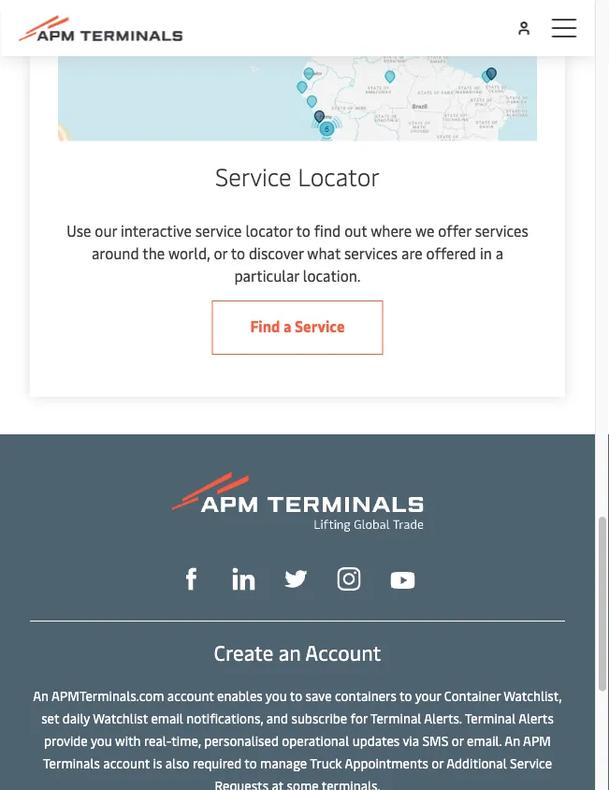 Task type: vqa. For each thing, say whether or not it's contained in the screenshot.
an
yes



Task type: locate. For each thing, give the bounding box(es) containing it.
where
[[371, 220, 412, 241]]

you up and
[[266, 687, 287, 705]]

account
[[306, 639, 381, 666]]

services up in
[[475, 220, 529, 241]]

2 vertical spatial or
[[432, 754, 444, 772]]

0 vertical spatial or
[[214, 243, 228, 263]]

to left save at the bottom of page
[[290, 687, 303, 705]]

0 horizontal spatial a
[[284, 316, 292, 337]]

to
[[296, 220, 311, 241], [231, 243, 245, 263], [290, 687, 303, 705], [400, 687, 412, 705], [245, 754, 257, 772]]

0 horizontal spatial account
[[103, 754, 150, 772]]

at
[[272, 777, 284, 790]]

youtube image
[[391, 572, 415, 589]]

1 horizontal spatial an
[[505, 732, 521, 750]]

for
[[351, 710, 368, 727]]

1 horizontal spatial a
[[496, 243, 504, 263]]

0 horizontal spatial an
[[33, 687, 49, 705]]

0 vertical spatial you
[[266, 687, 287, 705]]

0 vertical spatial account
[[167, 687, 214, 705]]

terminal up via
[[371, 710, 422, 727]]

or
[[214, 243, 228, 263], [452, 732, 464, 750], [432, 754, 444, 772]]

discover
[[249, 243, 304, 263]]

service down apm
[[510, 754, 552, 772]]

services
[[475, 220, 529, 241], [344, 243, 398, 263]]

services down out
[[344, 243, 398, 263]]

2 horizontal spatial or
[[452, 732, 464, 750]]

terminal
[[371, 710, 422, 727], [465, 710, 516, 727]]

appointments
[[345, 754, 429, 772]]

0 horizontal spatial services
[[344, 243, 398, 263]]

2 terminal from the left
[[465, 710, 516, 727]]

2 horizontal spatial service
[[510, 754, 552, 772]]

apmt footer logo image
[[172, 472, 424, 532]]

0 vertical spatial an
[[33, 687, 49, 705]]

to up the requests at the left bottom of the page
[[245, 754, 257, 772]]

a right in
[[496, 243, 504, 263]]

an up set
[[33, 687, 49, 705]]

1 horizontal spatial terminal
[[465, 710, 516, 727]]

1 vertical spatial services
[[344, 243, 398, 263]]

use
[[67, 220, 91, 241]]

1 horizontal spatial services
[[475, 220, 529, 241]]

facebook image
[[180, 568, 203, 591]]

email.
[[467, 732, 502, 750]]

offer
[[438, 220, 472, 241]]

fill 44 link
[[285, 566, 308, 591]]

an left apm
[[505, 732, 521, 750]]

sms
[[423, 732, 449, 750]]

terminal up email.
[[465, 710, 516, 727]]

terminals.
[[322, 777, 381, 790]]

1 vertical spatial you
[[91, 732, 112, 750]]

0 vertical spatial service
[[215, 160, 292, 193]]

find a service link
[[212, 301, 383, 355]]

0 horizontal spatial you
[[91, 732, 112, 750]]

the
[[143, 243, 165, 263]]

0 horizontal spatial terminal
[[371, 710, 422, 727]]

2 vertical spatial service
[[510, 754, 552, 772]]

service down 'location.'
[[295, 316, 345, 337]]

an
[[33, 687, 49, 705], [505, 732, 521, 750]]

or right sms
[[452, 732, 464, 750]]

locator
[[246, 220, 293, 241]]

or down service
[[214, 243, 228, 263]]

alerts.
[[424, 710, 462, 727]]

container
[[445, 687, 501, 705]]

1 horizontal spatial service
[[295, 316, 345, 337]]

an apmterminals.com account enables you to save containers to your container watchlist, set daily watchlist email notifications, and subscribe for terminal alerts. terminal alerts provide you with real-time, personalised operational updates via sms or email. an apm terminals account is also required to manage truck appointments or additional service requests at some terminals.
[[33, 687, 563, 790]]

find
[[250, 316, 280, 337]]

a inside use our interactive service locator to find out where we offer services around the world, or to discover what services are offered in a particular location.
[[496, 243, 504, 263]]

an
[[279, 639, 301, 666]]

1 vertical spatial an
[[505, 732, 521, 750]]

1 horizontal spatial you
[[266, 687, 287, 705]]

service up locator
[[215, 160, 292, 193]]

and
[[267, 710, 288, 727]]

operational
[[282, 732, 349, 750]]

you
[[266, 687, 287, 705], [91, 732, 112, 750]]

via
[[403, 732, 419, 750]]

service locator
[[215, 160, 380, 193]]

you tube link
[[391, 567, 415, 590]]

or down sms
[[432, 754, 444, 772]]

a
[[496, 243, 504, 263], [284, 316, 292, 337]]

account
[[167, 687, 214, 705], [103, 754, 150, 772]]

service
[[215, 160, 292, 193], [295, 316, 345, 337], [510, 754, 552, 772]]

around
[[92, 243, 139, 263]]

account up email
[[167, 687, 214, 705]]

0 horizontal spatial service
[[215, 160, 292, 193]]

you left with
[[91, 732, 112, 750]]

0 vertical spatial services
[[475, 220, 529, 241]]

email
[[151, 710, 183, 727]]

a right the find
[[284, 316, 292, 337]]

0 horizontal spatial or
[[214, 243, 228, 263]]

required
[[193, 754, 242, 772]]

1 horizontal spatial account
[[167, 687, 214, 705]]

1 vertical spatial or
[[452, 732, 464, 750]]

1 vertical spatial service
[[295, 316, 345, 337]]

personalised
[[204, 732, 279, 750]]

service
[[195, 220, 242, 241]]

out
[[345, 220, 367, 241]]

1 horizontal spatial or
[[432, 754, 444, 772]]

interactive
[[121, 220, 192, 241]]

watchlist
[[93, 710, 148, 727]]

0 vertical spatial a
[[496, 243, 504, 263]]

account down with
[[103, 754, 150, 772]]



Task type: describe. For each thing, give the bounding box(es) containing it.
twitter image
[[285, 568, 308, 591]]

linkedin__x28_alt_x29__3_ link
[[233, 566, 255, 591]]

create an account
[[214, 639, 381, 666]]

is
[[153, 754, 162, 772]]

also
[[165, 754, 190, 772]]

alerts
[[519, 710, 554, 727]]

offered
[[427, 243, 477, 263]]

save
[[306, 687, 332, 705]]

requests
[[215, 777, 269, 790]]

subscribe
[[292, 710, 348, 727]]

service inside an apmterminals.com account enables you to save containers to your container watchlist, set daily watchlist email notifications, and subscribe for terminal alerts. terminal alerts provide you with real-time, personalised operational updates via sms or email. an apm terminals account is also required to manage truck appointments or additional service requests at some terminals.
[[510, 754, 552, 772]]

use our interactive service locator to find out where we offer services around the world, or to discover what services are offered in a particular location.
[[67, 220, 529, 286]]

instagram link
[[338, 566, 361, 591]]

truck
[[310, 754, 342, 772]]

to down service
[[231, 243, 245, 263]]

linkedin image
[[233, 568, 255, 591]]

1 terminal from the left
[[371, 710, 422, 727]]

set
[[41, 710, 59, 727]]

our
[[95, 220, 117, 241]]

in
[[480, 243, 492, 263]]

additional
[[447, 754, 507, 772]]

daily
[[62, 710, 90, 727]]

particular
[[234, 265, 299, 286]]

terminals
[[43, 754, 100, 772]]

updates
[[353, 732, 400, 750]]

to left find
[[296, 220, 311, 241]]

what
[[307, 243, 341, 263]]

shape link
[[180, 566, 203, 591]]

time,
[[171, 732, 201, 750]]

locator
[[298, 160, 380, 193]]

to left your
[[400, 687, 412, 705]]

watchlist,
[[504, 687, 563, 705]]

1 vertical spatial a
[[284, 316, 292, 337]]

your
[[415, 687, 441, 705]]

notifications,
[[187, 710, 263, 727]]

containers
[[335, 687, 397, 705]]

or inside use our interactive service locator to find out where we offer services around the world, or to discover what services are offered in a particular location.
[[214, 243, 228, 263]]

1 vertical spatial account
[[103, 754, 150, 772]]

create
[[214, 639, 274, 666]]

location.
[[303, 265, 361, 286]]

find
[[314, 220, 341, 241]]

instagram image
[[338, 568, 361, 591]]

world,
[[168, 243, 210, 263]]

some
[[287, 777, 319, 790]]

manage
[[260, 754, 307, 772]]

with
[[115, 732, 141, 750]]

real-
[[144, 732, 171, 750]]

are
[[402, 243, 423, 263]]

enables
[[217, 687, 263, 705]]

apm
[[523, 732, 551, 750]]

find a service
[[250, 316, 345, 337]]

we
[[416, 220, 435, 241]]

find services offered by apm terminals globally image
[[58, 0, 537, 141]]

provide
[[44, 732, 88, 750]]

apmterminals.com
[[51, 687, 164, 705]]



